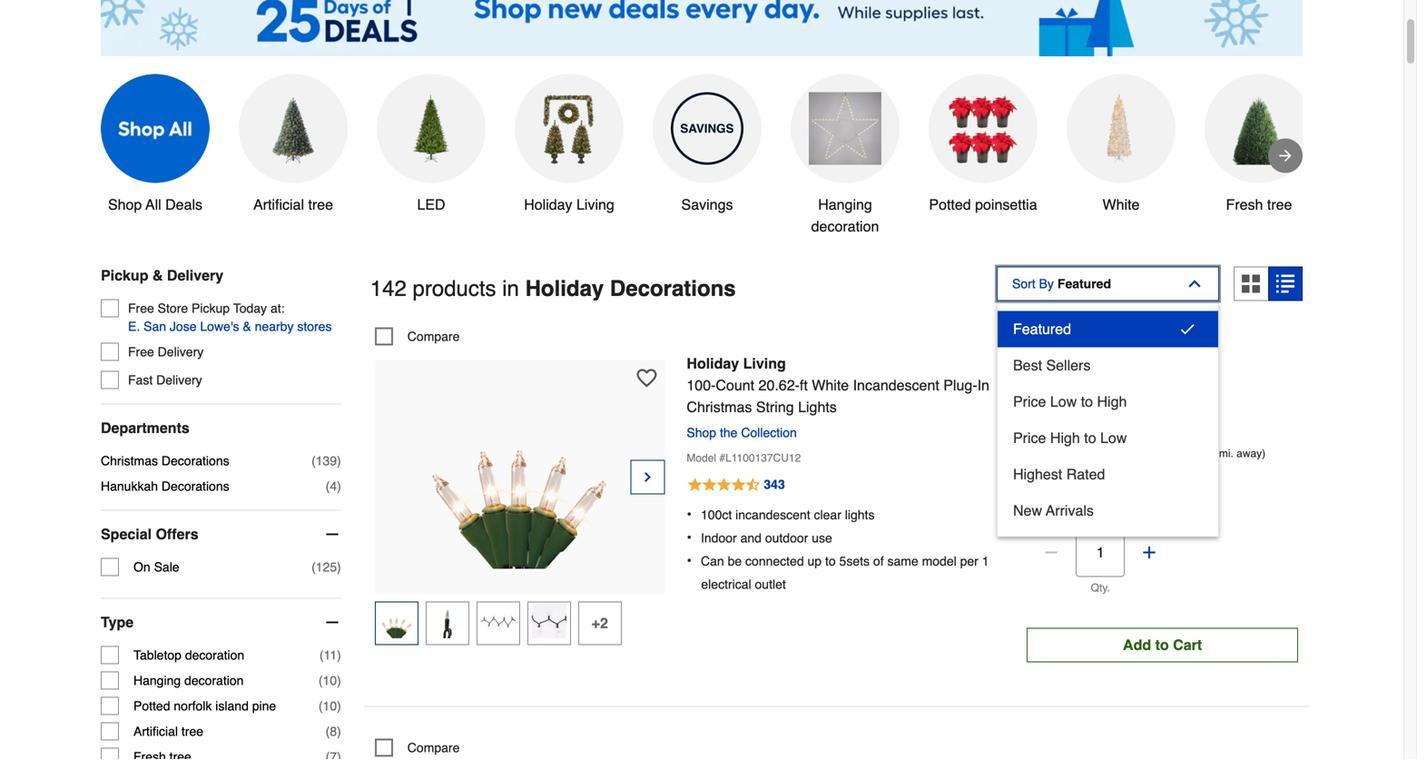 Task type: describe. For each thing, give the bounding box(es) containing it.
$
[[1028, 353, 1035, 368]]

savings save $2.98 element
[[1067, 383, 1220, 397]]

led
[[417, 196, 446, 213]]

1 thumbnail image from the left
[[380, 604, 414, 639]]

pickup for pickup
[[1045, 428, 1087, 443]]

living for holiday living 100-count 20.62-ft white incandescent plug-in christmas string lights
[[744, 355, 786, 372]]

139
[[316, 454, 337, 468]]

( for potted norfolk island pine
[[319, 699, 323, 714]]

hanukkah
[[101, 479, 158, 494]]

( for christmas decorations
[[312, 454, 316, 468]]

price for price high to low
[[1014, 430, 1047, 447]]

+2 button
[[578, 602, 622, 645]]

the
[[720, 425, 738, 440]]

1 vertical spatial christmas
[[101, 454, 158, 468]]

price low to high
[[1014, 393, 1128, 410]]

25 days of deals type fresh tree image
[[1224, 92, 1296, 165]]

100ct
[[701, 508, 732, 522]]

tree for fresh tree button
[[1268, 196, 1293, 213]]

offers
[[156, 526, 199, 543]]

( 139 )
[[312, 454, 341, 468]]

outlet
[[755, 577, 786, 592]]

0 horizontal spatial high
[[1051, 430, 1081, 447]]

plug-
[[944, 377, 978, 394]]

mi.
[[1220, 447, 1234, 460]]

.00
[[1050, 353, 1067, 368]]

2 thumbnail image from the left
[[430, 604, 465, 639]]

fast
[[128, 373, 153, 387]]

8
[[330, 724, 337, 739]]

decorations for ( 4 )
[[162, 479, 229, 494]]

ends jan 19 element
[[1139, 383, 1220, 397]]

343
[[764, 477, 785, 492]]

and
[[741, 531, 762, 545]]

25 days of deals type artificial tree image
[[257, 92, 330, 165]]

potted poinsettia button
[[929, 74, 1038, 216]]

new arrivals
[[1014, 502, 1094, 519]]

artificial tree inside button
[[253, 196, 333, 213]]

add to cart button
[[1028, 628, 1299, 663]]

125
[[316, 560, 337, 575]]

) for hanukkah decorations
[[337, 479, 341, 494]]

) for potted norfolk island pine
[[337, 699, 341, 714]]

pickup for pickup & delivery
[[101, 267, 148, 284]]

it
[[1066, 493, 1071, 505]]

delivery down jose at the left top of the page
[[158, 345, 204, 359]]

fresh tree
[[1227, 196, 1293, 213]]

decoration for ( 10 )
[[184, 674, 244, 688]]

was price $3.98 element
[[1028, 378, 1067, 397]]

decorations for ( 139 )
[[162, 454, 229, 468]]

Stepper number input field with increment and decrement buttons number field
[[1077, 528, 1126, 577]]

on sale
[[134, 560, 179, 575]]

special offers
[[101, 526, 199, 543]]

price for price low to high
[[1014, 393, 1047, 410]]

minus image
[[323, 614, 341, 632]]

hanukkah decorations
[[101, 479, 229, 494]]

type button
[[101, 599, 341, 646]]

& inside button
[[243, 319, 251, 334]]

0 horizontal spatial low
[[1051, 393, 1078, 410]]

343 button
[[687, 474, 1006, 496]]

1 vertical spatial pickup
[[192, 301, 230, 316]]

shop for shop all deals
[[108, 196, 142, 213]]

0 horizontal spatial &
[[153, 267, 163, 284]]

today
[[233, 301, 267, 316]]

( for hanukkah decorations
[[326, 479, 330, 494]]

1001813120 element
[[375, 327, 460, 345]]

featured
[[1014, 321, 1072, 338]]

25 days of deals type hanging decoration image
[[809, 92, 882, 165]]

fresh
[[1227, 196, 1264, 213]]

save
[[1067, 383, 1096, 397]]

shop the collection
[[687, 425, 797, 440]]

pickup image
[[1028, 429, 1040, 442]]

san
[[144, 319, 166, 334]]

cart
[[1174, 637, 1203, 653]]

same
[[888, 554, 919, 569]]

to up rated in the right bottom of the page
[[1085, 430, 1097, 447]]

11
[[324, 648, 337, 663]]

( 8 )
[[326, 724, 341, 739]]

• 100ct incandescent clear lights • indoor and outdoor use • can be connected up to 5sets of same model per 1 electrical outlet
[[687, 506, 990, 592]]

get
[[1045, 493, 1063, 505]]

best sellers
[[1014, 357, 1091, 374]]

e. san jose lowe's & nearby stores
[[128, 319, 332, 334]]

to up the tue,
[[1098, 474, 1110, 488]]

holiday living
[[524, 196, 615, 213]]

shop the collection link
[[687, 425, 805, 440]]

free store pickup today at:
[[128, 301, 285, 316]]

shop for shop the collection
[[687, 425, 717, 440]]

hanging decoration button
[[791, 74, 900, 238]]

compare for 1001813154 element
[[408, 741, 460, 755]]

) for tabletop decoration
[[337, 648, 341, 663]]

fresh tree button
[[1205, 74, 1314, 216]]

artificial inside 'artificial tree' button
[[253, 196, 304, 213]]

25 days of deals bulb type led image
[[395, 92, 468, 165]]

shop all deals
[[108, 196, 203, 213]]

hanging decoration inside button
[[812, 196, 880, 235]]

tabletop decoration
[[134, 648, 245, 663]]

25 days of deals. shop new deals every day. while supplies last. image
[[101, 0, 1303, 56]]

delivery up the free store pickup today at:
[[167, 267, 224, 284]]

at:
[[271, 301, 285, 316]]

living for holiday living
[[577, 196, 615, 213]]

potted for potted norfolk island pine
[[134, 699, 170, 714]]

model # l1100137cu12
[[687, 452, 801, 464]]

l1100137cu12
[[726, 452, 801, 464]]

all
[[146, 196, 161, 213]]

truck filled image
[[1028, 475, 1040, 487]]

minus image inside special offers button
[[323, 526, 341, 544]]

tabletop
[[134, 648, 182, 663]]

dec
[[1113, 493, 1132, 505]]

nearby
[[255, 319, 294, 334]]

on
[[134, 560, 150, 575]]

4 thumbnail image from the left
[[532, 604, 567, 639]]

holiday for holiday living 100-count 20.62-ft white incandescent plug-in christmas string lights
[[687, 355, 740, 372]]

1 vertical spatial holiday
[[526, 276, 604, 301]]

10 for hanging decoration
[[323, 674, 337, 688]]

use
[[812, 531, 833, 545]]

fast delivery
[[128, 373, 202, 387]]

( 10 ) for potted norfolk island pine
[[319, 699, 341, 714]]

+2
[[592, 615, 609, 632]]

hanging inside button
[[819, 196, 873, 213]]

lights
[[845, 508, 875, 522]]

pickup & delivery
[[101, 267, 224, 284]]

jose
[[170, 319, 197, 334]]

1 horizontal spatial low
[[1101, 430, 1128, 447]]

( for artificial tree
[[326, 724, 330, 739]]

per
[[961, 554, 979, 569]]

10 for potted norfolk island pine
[[323, 699, 337, 714]]

25 days of deals brand holiday living image
[[533, 92, 606, 165]]

25 days of deals special offers savings image
[[671, 92, 744, 165]]

price low to high button
[[998, 384, 1219, 420]]

pine
[[252, 699, 276, 714]]

norfolk
[[174, 699, 212, 714]]

plus image
[[1141, 544, 1159, 562]]

4
[[330, 479, 337, 494]]

arrow right image
[[1277, 147, 1295, 165]]

( for hanging decoration
[[319, 674, 323, 688]]

island
[[216, 699, 249, 714]]



Task type: vqa. For each thing, say whether or not it's contained in the screenshot.
$
yes



Task type: locate. For each thing, give the bounding box(es) containing it.
holiday right in
[[526, 276, 604, 301]]

artificial tree button
[[239, 74, 348, 216]]

artificial down norfolk in the left of the page
[[134, 724, 178, 739]]

( for on sale
[[312, 560, 316, 575]]

potted
[[930, 196, 972, 213], [134, 699, 170, 714]]

& down today
[[243, 319, 251, 334]]

rated
[[1067, 466, 1106, 483]]

to right add
[[1156, 637, 1170, 653]]

in
[[978, 377, 990, 394]]

incandescent
[[853, 377, 940, 394]]

compare for 1001813120 element
[[408, 329, 460, 344]]

white inside holiday living 100-count 20.62-ft white incandescent plug-in christmas string lights
[[812, 377, 849, 394]]

1 horizontal spatial pickup
[[192, 301, 230, 316]]

list view image
[[1277, 275, 1295, 293]]

checkmark image
[[1179, 320, 1197, 338]]

savings
[[682, 196, 733, 213]]

count
[[716, 377, 755, 394]]

1 vertical spatial •
[[687, 529, 692, 546]]

living inside holiday living 100-count 20.62-ft white incandescent plug-in christmas string lights
[[744, 355, 786, 372]]

( 10 ) for hanging decoration
[[319, 674, 341, 688]]

actual price $1.00 element
[[1028, 350, 1067, 381]]

model
[[923, 554, 957, 569]]

0 horizontal spatial christmas
[[101, 454, 158, 468]]

2 vertical spatial pickup
[[1045, 428, 1087, 443]]

save $2.98
[[1067, 383, 1132, 397]]

white up lights
[[812, 377, 849, 394]]

free down e.
[[128, 345, 154, 359]]

tree down the 25 days of deals type artificial tree image
[[308, 196, 333, 213]]

0 vertical spatial decoration
[[812, 218, 880, 235]]

potted poinsettia
[[930, 196, 1038, 213]]

e. san jose lowe's & nearby stores button
[[128, 318, 332, 336]]

highest rated button
[[998, 456, 1219, 493]]

• left can
[[687, 552, 692, 569]]

new
[[1014, 502, 1043, 519]]

2 • from the top
[[687, 529, 692, 546]]

0 vertical spatial &
[[153, 267, 163, 284]]

0 vertical spatial free
[[128, 301, 154, 316]]

departments
[[101, 420, 190, 437]]

0 vertical spatial potted
[[930, 196, 972, 213]]

delivery up it
[[1045, 474, 1094, 488]]

1 horizontal spatial high
[[1098, 393, 1128, 410]]

compare inside 1001813120 element
[[408, 329, 460, 344]]

hanging decoration
[[812, 196, 880, 235], [134, 674, 244, 688]]

0 vertical spatial artificial
[[253, 196, 304, 213]]

low down price low to high button
[[1101, 430, 1128, 447]]

highest
[[1014, 466, 1063, 483]]

1 vertical spatial white
[[812, 377, 849, 394]]

holiday inside button
[[524, 196, 573, 213]]

electrical
[[702, 577, 752, 592]]

1 vertical spatial hanging decoration
[[134, 674, 244, 688]]

0 vertical spatial decorations
[[610, 276, 736, 301]]

5 ) from the top
[[337, 674, 341, 688]]

( for tabletop decoration
[[320, 648, 324, 663]]

( 10 )
[[319, 674, 341, 688], [319, 699, 341, 714]]

) up 8
[[337, 699, 341, 714]]

tree for 'artificial tree' button
[[308, 196, 333, 213]]

christmas down count
[[687, 399, 752, 415]]

0 horizontal spatial artificial tree
[[134, 724, 203, 739]]

0 vertical spatial price
[[1014, 393, 1047, 410]]

142
[[370, 276, 407, 301]]

decoration for ( 11 )
[[185, 648, 245, 663]]

holiday living button
[[515, 74, 624, 216]]

1 horizontal spatial minus image
[[1043, 544, 1061, 562]]

savings button
[[653, 74, 762, 216]]

can
[[701, 554, 725, 569]]

special
[[101, 526, 152, 543]]

) for artificial tree
[[337, 724, 341, 739]]

0 horizontal spatial 1
[[983, 554, 990, 569]]

christmas up hanukkah
[[101, 454, 158, 468]]

100-
[[687, 377, 716, 394]]

by
[[1074, 493, 1086, 505]]

holiday for holiday living
[[524, 196, 573, 213]]

decorations
[[610, 276, 736, 301], [162, 454, 229, 468], [162, 479, 229, 494]]

heart outline image
[[637, 368, 657, 388]]

to inside • 100ct incandescent clear lights • indoor and outdoor use • can be connected up to 5sets of same model per 1 electrical outlet
[[826, 554, 836, 569]]

0 vertical spatial pickup
[[101, 267, 148, 284]]

#
[[720, 452, 726, 464]]

potted left poinsettia
[[930, 196, 972, 213]]

tree down norfolk in the left of the page
[[182, 724, 203, 739]]

2 vertical spatial decorations
[[162, 479, 229, 494]]

decoration inside "hanging decoration" button
[[812, 218, 880, 235]]

living down 25 days of deals brand holiday living image
[[577, 196, 615, 213]]

to left the $2.98
[[1082, 393, 1094, 410]]

tue,
[[1089, 493, 1110, 505]]

white inside button
[[1103, 196, 1140, 213]]

1 compare from the top
[[408, 329, 460, 344]]

0 horizontal spatial white
[[812, 377, 849, 394]]

1 vertical spatial artificial tree
[[134, 724, 203, 739]]

minus image up the ( 125 )
[[323, 526, 341, 544]]

1 horizontal spatial potted
[[930, 196, 972, 213]]

0 horizontal spatial living
[[577, 196, 615, 213]]

1 horizontal spatial &
[[243, 319, 251, 334]]

2 vertical spatial holiday
[[687, 355, 740, 372]]

pickup up e.
[[101, 267, 148, 284]]

1 horizontal spatial white
[[1103, 196, 1140, 213]]

in
[[503, 276, 519, 301]]

christmas decorations
[[101, 454, 229, 468]]

type
[[101, 614, 134, 631]]

delivery
[[167, 267, 224, 284], [158, 345, 204, 359], [156, 373, 202, 387], [1045, 474, 1094, 488]]

departments element
[[101, 419, 341, 437]]

1 vertical spatial high
[[1051, 430, 1081, 447]]

$3.98
[[1028, 383, 1059, 397]]

2 vertical spatial •
[[687, 552, 692, 569]]

potted for potted poinsettia
[[930, 196, 972, 213]]

(
[[312, 454, 316, 468], [326, 479, 330, 494], [312, 560, 316, 575], [320, 648, 324, 663], [319, 674, 323, 688], [319, 699, 323, 714], [326, 724, 330, 739]]

living inside button
[[577, 196, 615, 213]]

1 vertical spatial hanging
[[134, 674, 181, 688]]

1 horizontal spatial artificial tree
[[253, 196, 333, 213]]

142 products in holiday decorations
[[370, 276, 736, 301]]

1 horizontal spatial 1
[[1035, 350, 1050, 381]]

artificial down the 25 days of deals type artificial tree image
[[253, 196, 304, 213]]

1 horizontal spatial shop
[[687, 425, 717, 440]]

arrivals
[[1046, 502, 1094, 519]]

high right save
[[1098, 393, 1128, 410]]

( 10 ) up 8
[[319, 699, 341, 714]]

tree inside button
[[1268, 196, 1293, 213]]

2 ( 10 ) from the top
[[319, 699, 341, 714]]

0 vertical spatial compare
[[408, 329, 460, 344]]

25 days of deals type potted poinsettia image
[[947, 92, 1020, 165]]

hanging decoration down tabletop decoration
[[134, 674, 244, 688]]

0 horizontal spatial artificial
[[134, 724, 178, 739]]

0 vertical spatial ( 10 )
[[319, 674, 341, 688]]

1 horizontal spatial living
[[744, 355, 786, 372]]

thumbnail image
[[380, 604, 414, 639], [430, 604, 465, 639], [481, 604, 516, 639], [532, 604, 567, 639]]

( 11 )
[[320, 648, 341, 663]]

1 vertical spatial free
[[128, 345, 154, 359]]

0 vertical spatial holiday
[[524, 196, 573, 213]]

potted left norfolk in the left of the page
[[134, 699, 170, 714]]

0 horizontal spatial shop
[[108, 196, 142, 213]]

be
[[728, 554, 742, 569]]

25 days of deals light color white image
[[1085, 92, 1158, 165]]

2 horizontal spatial tree
[[1268, 196, 1293, 213]]

26
[[1135, 493, 1147, 505]]

hanging down the 25 days of deals type hanging decoration image
[[819, 196, 873, 213]]

price up pickup image on the bottom
[[1014, 393, 1047, 410]]

incandescent
[[736, 508, 811, 522]]

pickup up lowe's
[[192, 301, 230, 316]]

0 horizontal spatial potted
[[134, 699, 170, 714]]

shop up model
[[687, 425, 717, 440]]

7 ) from the top
[[337, 724, 341, 739]]

decorations up hanukkah decorations
[[162, 454, 229, 468]]

living up 20.62-
[[744, 355, 786, 372]]

1 vertical spatial potted
[[134, 699, 170, 714]]

model
[[687, 452, 717, 464]]

) down minus icon
[[337, 648, 341, 663]]

add
[[1124, 637, 1152, 653]]

collection
[[742, 425, 797, 440]]

1 inside • 100ct incandescent clear lights • indoor and outdoor use • can be connected up to 5sets of same model per 1 electrical outlet
[[983, 554, 990, 569]]

) down 139 on the bottom of page
[[337, 479, 341, 494]]

2 price from the top
[[1014, 430, 1047, 447]]

potted inside button
[[930, 196, 972, 213]]

•
[[687, 506, 692, 523], [687, 529, 692, 546], [687, 552, 692, 569]]

1 vertical spatial artificial
[[134, 724, 178, 739]]

1 vertical spatial &
[[243, 319, 251, 334]]

) down ( 11 )
[[337, 724, 341, 739]]

0 vertical spatial hanging
[[819, 196, 873, 213]]

1 vertical spatial 10
[[323, 699, 337, 714]]

0 vertical spatial shop
[[108, 196, 142, 213]]

price
[[1014, 393, 1047, 410], [1014, 430, 1047, 447]]

) for christmas decorations
[[337, 454, 341, 468]]

( 125 )
[[312, 560, 341, 575]]

grid view image
[[1243, 275, 1261, 293]]

potted norfolk island pine
[[134, 699, 276, 714]]

holiday up '100-'
[[687, 355, 740, 372]]

shop all deals image
[[101, 74, 210, 183]]

) for on sale
[[337, 560, 341, 575]]

shop inside button
[[108, 196, 142, 213]]

compare inside 1001813154 element
[[408, 741, 460, 755]]

1 free from the top
[[128, 301, 154, 316]]

1
[[1035, 350, 1050, 381], [983, 554, 990, 569]]

hanging decoration down the 25 days of deals type hanging decoration image
[[812, 196, 880, 235]]

christmas
[[687, 399, 752, 415], [101, 454, 158, 468]]

3 thumbnail image from the left
[[481, 604, 516, 639]]

chevron right image
[[641, 468, 655, 486]]

1 ) from the top
[[337, 454, 341, 468]]

minus image
[[323, 526, 341, 544], [1043, 544, 1061, 562]]

0 horizontal spatial tree
[[182, 724, 203, 739]]

holiday down 25 days of deals brand holiday living image
[[524, 196, 573, 213]]

4 ) from the top
[[337, 648, 341, 663]]

& up store
[[153, 267, 163, 284]]

0 vertical spatial 1
[[1035, 350, 1050, 381]]

0 vertical spatial living
[[577, 196, 615, 213]]

indoor
[[701, 531, 737, 545]]

sellers
[[1047, 357, 1091, 374]]

0 vertical spatial 10
[[323, 674, 337, 688]]

free for free delivery
[[128, 345, 154, 359]]

1 horizontal spatial artificial
[[253, 196, 304, 213]]

hanging down tabletop
[[134, 674, 181, 688]]

christmas inside holiday living 100-count 20.62-ft white incandescent plug-in christmas string lights
[[687, 399, 752, 415]]

1 vertical spatial low
[[1101, 430, 1128, 447]]

tree
[[308, 196, 333, 213], [1268, 196, 1293, 213], [182, 724, 203, 739]]

minus image down "new arrivals"
[[1043, 544, 1061, 562]]

shop all deals button
[[101, 74, 210, 216]]

free up e.
[[128, 301, 154, 316]]

tree right fresh
[[1268, 196, 1293, 213]]

2 vertical spatial decoration
[[184, 674, 244, 688]]

0 horizontal spatial pickup
[[101, 267, 148, 284]]

high right pickup image on the bottom
[[1051, 430, 1081, 447]]

2 ) from the top
[[337, 479, 341, 494]]

artificial tree down norfolk in the left of the page
[[134, 724, 203, 739]]

1 vertical spatial price
[[1014, 430, 1047, 447]]

outdoor
[[766, 531, 809, 545]]

1 horizontal spatial hanging decoration
[[812, 196, 880, 235]]

4.5 stars image
[[687, 474, 786, 496]]

special offers button
[[101, 511, 341, 558]]

1 ( 10 ) from the top
[[319, 674, 341, 688]]

2 free from the top
[[128, 345, 154, 359]]

1 10 from the top
[[323, 674, 337, 688]]

6 ) from the top
[[337, 699, 341, 714]]

0 horizontal spatial hanging decoration
[[134, 674, 244, 688]]

10 up 8
[[323, 699, 337, 714]]

) up minus icon
[[337, 560, 341, 575]]

1 vertical spatial 1
[[983, 554, 990, 569]]

• left 100ct
[[687, 506, 692, 523]]

compare
[[408, 329, 460, 344], [408, 741, 460, 755]]

tree inside button
[[308, 196, 333, 213]]

pickup
[[101, 267, 148, 284], [192, 301, 230, 316], [1045, 428, 1087, 443]]

1 horizontal spatial hanging
[[819, 196, 873, 213]]

0 horizontal spatial minus image
[[323, 526, 341, 544]]

0 vertical spatial high
[[1098, 393, 1128, 410]]

holiday inside holiday living 100-count 20.62-ft white incandescent plug-in christmas string lights
[[687, 355, 740, 372]]

10
[[323, 674, 337, 688], [323, 699, 337, 714]]

1 • from the top
[[687, 506, 692, 523]]

1001813154 element
[[375, 739, 460, 757]]

)
[[337, 454, 341, 468], [337, 479, 341, 494], [337, 560, 341, 575], [337, 648, 341, 663], [337, 674, 341, 688], [337, 699, 341, 714], [337, 724, 341, 739]]

shop
[[108, 196, 142, 213], [687, 425, 717, 440]]

string
[[757, 399, 794, 415]]

1 vertical spatial ( 10 )
[[319, 699, 341, 714]]

1 vertical spatial decorations
[[162, 454, 229, 468]]

artificial tree down the 25 days of deals type artificial tree image
[[253, 196, 333, 213]]

0 vertical spatial christmas
[[687, 399, 752, 415]]

stores
[[297, 319, 332, 334]]

1 price from the top
[[1014, 393, 1047, 410]]

) down 11 at bottom left
[[337, 674, 341, 688]]

1 vertical spatial decoration
[[185, 648, 245, 663]]

3 ) from the top
[[337, 560, 341, 575]]

( 10 ) down 11 at bottom left
[[319, 674, 341, 688]]

hanging
[[819, 196, 873, 213], [134, 674, 181, 688]]

shop left all
[[108, 196, 142, 213]]

qty.
[[1092, 582, 1111, 594]]

price up highest
[[1014, 430, 1047, 447]]

led button
[[377, 74, 486, 216]]

1 horizontal spatial tree
[[308, 196, 333, 213]]

0 vertical spatial hanging decoration
[[812, 196, 880, 235]]

10 down 11 at bottom left
[[323, 674, 337, 688]]

5sets
[[840, 554, 870, 569]]

3 • from the top
[[687, 552, 692, 569]]

deals
[[165, 196, 203, 213]]

holiday living 100-count 20.62-ft white incandescent plug-in christmas string lights
[[687, 355, 990, 415]]

0 vertical spatial white
[[1103, 196, 1140, 213]]

to right up
[[826, 554, 836, 569]]

price high to low button
[[998, 420, 1219, 456]]

store
[[158, 301, 188, 316]]

0 vertical spatial low
[[1051, 393, 1078, 410]]

0 horizontal spatial hanging
[[134, 674, 181, 688]]

• left indoor
[[687, 529, 692, 546]]

living
[[577, 196, 615, 213], [744, 355, 786, 372]]

0 vertical spatial •
[[687, 506, 692, 523]]

2 10 from the top
[[323, 699, 337, 714]]

decorations down the savings
[[610, 276, 736, 301]]

1 vertical spatial living
[[744, 355, 786, 372]]

white down 25 days of deals light color white image
[[1103, 196, 1140, 213]]

price high to low
[[1014, 430, 1128, 447]]

(6
[[1207, 447, 1217, 460]]

holiday
[[524, 196, 573, 213], [526, 276, 604, 301], [687, 355, 740, 372]]

2 horizontal spatial pickup
[[1045, 428, 1087, 443]]

pickup right pickup image on the bottom
[[1045, 428, 1087, 443]]

free for free store pickup today at:
[[128, 301, 154, 316]]

decorations down christmas decorations
[[162, 479, 229, 494]]

1 vertical spatial shop
[[687, 425, 717, 440]]

) for hanging decoration
[[337, 674, 341, 688]]

1 vertical spatial compare
[[408, 741, 460, 755]]

best sellers button
[[998, 347, 1219, 384]]

1 horizontal spatial christmas
[[687, 399, 752, 415]]

low down sellers
[[1051, 393, 1078, 410]]

2 compare from the top
[[408, 741, 460, 755]]

of
[[874, 554, 884, 569]]

delivery down free delivery
[[156, 373, 202, 387]]

decoration
[[812, 218, 880, 235], [185, 648, 245, 663], [184, 674, 244, 688]]

0 vertical spatial artificial tree
[[253, 196, 333, 213]]

) up "( 4 )"
[[337, 454, 341, 468]]



